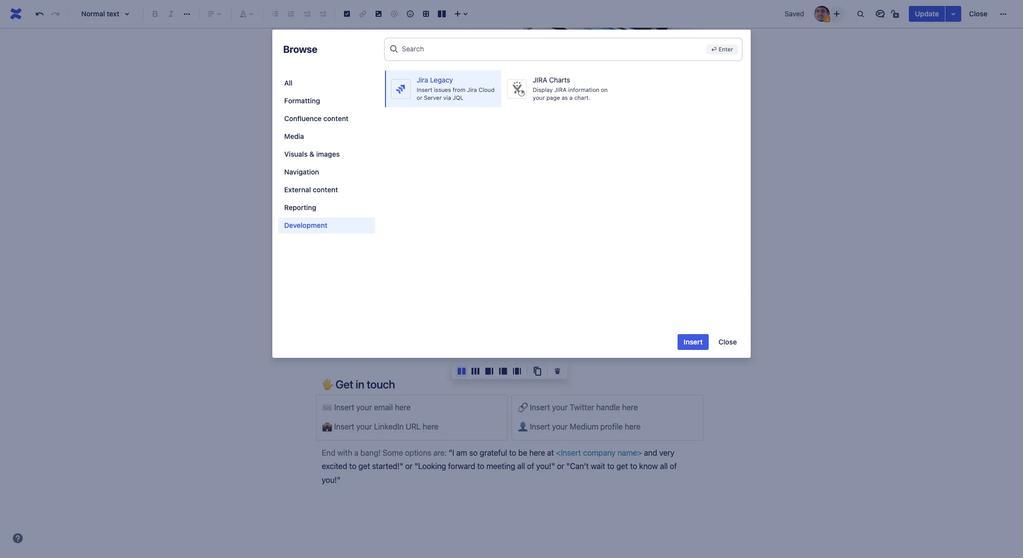 Task type: vqa. For each thing, say whether or not it's contained in the screenshot.
distributor for James Peterson updated the Rank of
no



Task type: describe. For each thing, give the bounding box(es) containing it.
jira legacy insert issues from jira cloud or server via jql
[[417, 76, 495, 101]]

a inside jira charts display jira information on your page as a chart.
[[570, 94, 573, 101]]

content for external content
[[313, 185, 338, 194]]

2 all from the left
[[660, 462, 668, 471]]

display
[[533, 86, 553, 93]]

enter
[[719, 46, 733, 52]]

browse
[[283, 44, 318, 55]]

insert inside button
[[684, 338, 703, 346]]

started!"
[[372, 462, 403, 471]]

close for the topmost close button
[[970, 9, 988, 18]]

0 horizontal spatial close button
[[713, 334, 743, 350]]

media button
[[278, 129, 375, 144]]

are:
[[434, 448, 447, 457]]

copy image
[[532, 365, 543, 377]]

pm
[[399, 229, 408, 236]]

some
[[383, 448, 403, 457]]

<insert
[[556, 448, 581, 457]]

am
[[457, 448, 467, 457]]

end with a bang! some options are: "i am so grateful to be here at <insert company name>
[[322, 448, 642, 457]]

or inside jira legacy insert issues from jira cloud or server via jql
[[417, 94, 422, 101]]

insert inside jira legacy insert issues from jira cloud or server via jql
[[417, 86, 433, 93]]

left sidebar image
[[497, 365, 509, 377]]

inflatable-
[[349, 206, 385, 215]]

"can't
[[567, 462, 589, 471]]

as
[[562, 94, 568, 101]]

external
[[284, 185, 311, 194]]

link image
[[357, 8, 369, 20]]

0 vertical spatial close button
[[964, 6, 994, 22]]

1 all from the left
[[518, 462, 525, 471]]

5.webp
[[349, 218, 374, 227]]

✉️
[[322, 403, 334, 412]]

jira charts display jira information on your page as a chart.
[[533, 76, 608, 101]]

table image
[[420, 8, 432, 20]]

content for confluence content
[[324, 114, 349, 123]]

indent tab image
[[317, 8, 329, 20]]

"looking
[[415, 462, 446, 471]]

update
[[915, 9, 939, 18]]

&
[[310, 150, 315, 158]]

insert button
[[678, 334, 709, 350]]

1 horizontal spatial at
[[547, 448, 554, 457]]

to down with
[[349, 462, 357, 471]]

4:40
[[385, 229, 398, 236]]

development button
[[278, 218, 375, 233]]

yesterday
[[349, 229, 376, 236]]

i've
[[428, 104, 445, 117]]

issues
[[434, 86, 451, 93]]

redo ⌘⇧z image
[[49, 8, 61, 20]]

bold ⌘b image
[[149, 8, 161, 20]]

touch
[[367, 378, 395, 391]]

browse dialog
[[272, 30, 751, 358]]

be
[[519, 448, 528, 457]]

three columns with sidebars image
[[511, 365, 523, 377]]

1 get from the left
[[359, 462, 370, 471]]

0 vertical spatial jira
[[533, 76, 548, 84]]

inflatable-pants-today-inline-200227- 5.webp link
[[349, 206, 486, 227]]

recent
[[336, 104, 370, 117]]

confluence content button
[[278, 111, 375, 127]]

know
[[640, 462, 658, 471]]

emoji image
[[404, 8, 416, 20]]

📄
[[322, 104, 333, 117]]

"i
[[449, 448, 455, 457]]

navigation
[[284, 168, 319, 176]]

reporting button
[[278, 200, 375, 216]]

layouts image
[[436, 8, 448, 20]]

on inside jira charts display jira information on your page as a chart.
[[601, 86, 608, 93]]

external content button
[[278, 182, 375, 198]]

0 horizontal spatial or
[[405, 462, 413, 471]]

bang!
[[361, 448, 381, 457]]

updated
[[372, 143, 415, 157]]

that
[[406, 104, 425, 117]]

add image, video, or file image
[[373, 8, 385, 20]]

page
[[547, 94, 560, 101]]

undo ⌘z image
[[34, 8, 45, 20]]

outdent ⇧tab image
[[301, 8, 313, 20]]

legacy
[[430, 76, 453, 84]]

via
[[444, 94, 451, 101]]

forward
[[448, 462, 476, 471]]

numbered list ⌘⇧7 image
[[285, 8, 297, 20]]

on inside text box
[[486, 104, 499, 117]]

information
[[569, 86, 600, 93]]

0 vertical spatial jira
[[417, 76, 428, 84]]

👤
[[518, 422, 530, 431]]

external content
[[284, 185, 338, 194]]

advanced search image
[[389, 44, 399, 54]]

from
[[453, 86, 466, 93]]

💼
[[322, 422, 334, 431]]

in
[[356, 378, 365, 391]]

formatting
[[284, 96, 320, 105]]

action item image
[[341, 8, 353, 20]]

confluence content
[[284, 114, 349, 123]]

visuals & images
[[284, 150, 340, 158]]

2 horizontal spatial or
[[557, 462, 565, 471]]

grateful
[[480, 448, 507, 457]]



Task type: locate. For each thing, give the bounding box(es) containing it.
update button
[[910, 6, 945, 22]]

0 vertical spatial at
[[378, 229, 383, 236]]

1 vertical spatial you!"
[[322, 476, 341, 484]]

0 horizontal spatial on
[[486, 104, 499, 117]]

2 of from the left
[[670, 462, 677, 471]]

0 horizontal spatial jira
[[417, 76, 428, 84]]

0 vertical spatial a
[[570, 94, 573, 101]]

confluence image
[[8, 6, 24, 22], [8, 6, 24, 22]]

name>
[[618, 448, 642, 457]]

reporting
[[284, 203, 316, 212]]

of down very
[[670, 462, 677, 471]]

1 horizontal spatial you!"
[[537, 462, 555, 471]]

to right wait
[[608, 462, 615, 471]]

jira up as
[[555, 86, 567, 93]]

at
[[378, 229, 383, 236], [547, 448, 554, 457]]

2 get from the left
[[617, 462, 628, 471]]

italic ⌘i image
[[165, 8, 177, 20]]

a
[[570, 94, 573, 101], [354, 448, 359, 457]]

media
[[284, 132, 304, 140]]

Main content area, start typing to enter text. text field
[[316, 0, 704, 487]]

on down the cloud on the left top of the page
[[486, 104, 499, 117]]

mention image
[[389, 8, 401, 20]]

0 horizontal spatial insert
[[417, 86, 433, 93]]

1 vertical spatial content
[[313, 185, 338, 194]]

200227-
[[454, 206, 486, 215]]

to down name>
[[630, 462, 637, 471]]

1 vertical spatial at
[[547, 448, 554, 457]]

content inside button
[[313, 185, 338, 194]]

1 horizontal spatial of
[[670, 462, 677, 471]]

close button
[[964, 6, 994, 22], [713, 334, 743, 350]]

⏎ enter
[[712, 46, 733, 52]]

visuals & images button
[[278, 146, 375, 162]]

and
[[644, 448, 658, 457]]

1 vertical spatial close
[[719, 338, 737, 346]]

company
[[583, 448, 616, 457]]

close
[[970, 9, 988, 18], [719, 338, 737, 346]]

1 horizontal spatial a
[[570, 94, 573, 101]]

all button
[[278, 75, 375, 91]]

at inside inflatable-pants-today-inline-200227- 5.webp yesterday at 4:40 pm
[[378, 229, 383, 236]]

get
[[336, 378, 353, 391]]

worked
[[447, 104, 484, 117]]

1 vertical spatial on
[[486, 104, 499, 117]]

on right information
[[601, 86, 608, 93]]

insert
[[417, 86, 433, 93], [684, 338, 703, 346]]

1 vertical spatial jira
[[467, 86, 477, 93]]

with
[[338, 448, 352, 457]]

1 horizontal spatial close button
[[964, 6, 994, 22]]

jira up "display"
[[533, 76, 548, 84]]

0 vertical spatial you!"
[[537, 462, 555, 471]]

close inside 'browse' dialog
[[719, 338, 737, 346]]

close for close button to the left
[[719, 338, 737, 346]]

of down here
[[527, 462, 535, 471]]

or
[[417, 94, 422, 101], [405, 462, 413, 471], [557, 462, 565, 471]]

1 horizontal spatial get
[[617, 462, 628, 471]]

here
[[530, 448, 545, 457]]

🖐 get in touch
[[322, 378, 395, 391]]

server
[[424, 94, 442, 101]]

a right as
[[570, 94, 573, 101]]

recently updated
[[326, 143, 415, 157]]

🔗
[[518, 403, 530, 412]]

to down end with a bang! some options are: "i am so grateful to be here at <insert company name>
[[478, 462, 485, 471]]

inflatable-pants-today-inline-200227- 5.webp yesterday at 4:40 pm
[[349, 206, 486, 236]]

wait
[[591, 462, 606, 471]]

close right adjust update settings image on the right top
[[970, 9, 988, 18]]

0 vertical spatial content
[[324, 114, 349, 123]]

to left be
[[509, 448, 517, 457]]

chart.
[[575, 94, 591, 101]]

navigation button
[[278, 164, 375, 180]]

confluence
[[284, 114, 322, 123]]

formatting button
[[278, 93, 375, 109]]

charts
[[549, 76, 571, 84]]

content down formatting 'button'
[[324, 114, 349, 123]]

1 vertical spatial close button
[[713, 334, 743, 350]]

0 vertical spatial insert
[[417, 86, 433, 93]]

at right here
[[547, 448, 554, 457]]

0 vertical spatial close
[[970, 9, 988, 18]]

close button right adjust update settings image on the right top
[[964, 6, 994, 22]]

and very excited to get started!" or "looking forward to meeting all of you!" or "can't wait to get to know all of you!"
[[322, 448, 679, 484]]

0 horizontal spatial at
[[378, 229, 383, 236]]

1 horizontal spatial jira
[[467, 86, 477, 93]]

1 horizontal spatial on
[[601, 86, 608, 93]]

right sidebar image
[[484, 365, 495, 377]]

⏎
[[712, 46, 717, 52]]

get down bang!
[[359, 462, 370, 471]]

1 vertical spatial a
[[354, 448, 359, 457]]

or down <insert
[[557, 462, 565, 471]]

🖐
[[322, 378, 333, 391]]

1 vertical spatial insert
[[684, 338, 703, 346]]

1 horizontal spatial insert
[[684, 338, 703, 346]]

visuals
[[284, 150, 308, 158]]

1 horizontal spatial or
[[417, 94, 422, 101]]

to
[[509, 448, 517, 457], [349, 462, 357, 471], [478, 462, 485, 471], [608, 462, 615, 471], [630, 462, 637, 471]]

jira right from
[[467, 86, 477, 93]]

on
[[601, 86, 608, 93], [486, 104, 499, 117]]

0 horizontal spatial all
[[518, 462, 525, 471]]

images
[[316, 150, 340, 158]]

james peterson image
[[815, 6, 830, 22]]

two columns image
[[456, 365, 468, 377]]

1 horizontal spatial close
[[970, 9, 988, 18]]

1 horizontal spatial jira
[[555, 86, 567, 93]]

all down very
[[660, 462, 668, 471]]

1 horizontal spatial all
[[660, 462, 668, 471]]

a right with
[[354, 448, 359, 457]]

jql
[[453, 94, 464, 101]]

content
[[324, 114, 349, 123], [313, 185, 338, 194]]

excited
[[322, 462, 347, 471]]

saved
[[785, 9, 805, 18]]

content down navigation button
[[313, 185, 338, 194]]

pants-
[[385, 206, 408, 215]]

you!"
[[537, 462, 555, 471], [322, 476, 341, 484]]

search field
[[402, 40, 703, 58]]

at left 4:40
[[378, 229, 383, 236]]

0 horizontal spatial of
[[527, 462, 535, 471]]

today-
[[408, 206, 432, 215]]

options
[[405, 448, 432, 457]]

cloud
[[479, 86, 495, 93]]

remove image
[[552, 365, 564, 377]]

development
[[284, 221, 328, 229]]

0 horizontal spatial get
[[359, 462, 370, 471]]

meeting
[[487, 462, 516, 471]]

content inside "button"
[[324, 114, 349, 123]]

recently
[[326, 143, 369, 157]]

1 vertical spatial jira
[[555, 86, 567, 93]]

pages
[[373, 104, 403, 117]]

adjust update settings image
[[948, 8, 960, 20]]

you!" down here
[[537, 462, 555, 471]]

0 horizontal spatial jira
[[533, 76, 548, 84]]

0 vertical spatial on
[[601, 86, 608, 93]]

or left server
[[417, 94, 422, 101]]

a inside text box
[[354, 448, 359, 457]]

1 of from the left
[[527, 462, 535, 471]]

close button right insert button
[[713, 334, 743, 350]]

very
[[660, 448, 675, 457]]

all
[[284, 79, 293, 87]]

📄 recent pages that i've worked on
[[322, 104, 499, 117]]

bullet list ⌘⇧8 image
[[270, 8, 281, 20]]

so
[[469, 448, 478, 457]]

you!" down excited
[[322, 476, 341, 484]]

0 horizontal spatial a
[[354, 448, 359, 457]]

jira
[[533, 76, 548, 84], [555, 86, 567, 93]]

0 horizontal spatial you!"
[[322, 476, 341, 484]]

get down name>
[[617, 462, 628, 471]]

close right insert button
[[719, 338, 737, 346]]

jira
[[417, 76, 428, 84], [467, 86, 477, 93]]

0 horizontal spatial close
[[719, 338, 737, 346]]

jira left legacy
[[417, 76, 428, 84]]

all
[[518, 462, 525, 471], [660, 462, 668, 471]]

all down be
[[518, 462, 525, 471]]

three columns image
[[470, 365, 482, 377]]

inline-
[[432, 206, 454, 215]]

or down the options
[[405, 462, 413, 471]]

editable content region
[[306, 0, 714, 487]]

your
[[533, 94, 545, 101]]



